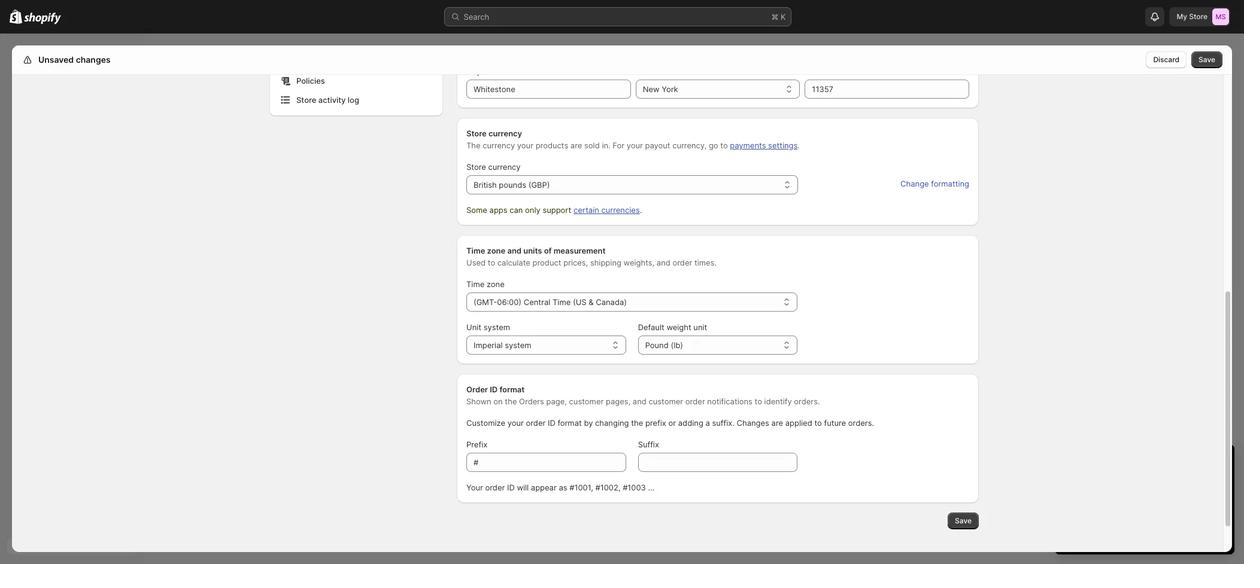 Task type: describe. For each thing, give the bounding box(es) containing it.
order id format shown on the orders page, customer pages, and customer order notifications to identify orders.
[[467, 385, 820, 407]]

units
[[524, 246, 542, 256]]

1 vertical spatial currency
[[483, 141, 515, 150]]

only
[[525, 205, 541, 215]]

1 vertical spatial save
[[955, 517, 972, 526]]

system for unit system
[[484, 323, 510, 332]]

the
[[467, 141, 481, 150]]

to inside time zone and units of measurement used to calculate product prices, shipping weights, and order times.
[[488, 258, 495, 268]]

zip
[[805, 66, 817, 76]]

order inside time zone and units of measurement used to calculate product prices, shipping weights, and order times.
[[673, 258, 693, 268]]

shown
[[467, 397, 492, 407]]

your trial just started element
[[1055, 476, 1235, 555]]

york
[[662, 84, 678, 94]]

currencies
[[602, 205, 640, 215]]

#1002,
[[596, 483, 621, 493]]

store for store currency the currency your products are sold in. for your payout currency, go to payments settings .
[[467, 129, 487, 138]]

1 vertical spatial .
[[640, 205, 642, 215]]

or
[[669, 419, 676, 428]]

to inside order id format shown on the orders page, customer pages, and customer order notifications to identify orders.
[[755, 397, 762, 407]]

measurement
[[554, 246, 606, 256]]

identify
[[765, 397, 792, 407]]

&
[[589, 298, 594, 307]]

suffix
[[638, 440, 659, 450]]

#1003
[[623, 483, 646, 493]]

policies link
[[277, 72, 435, 89]]

1 vertical spatial save button
[[948, 513, 979, 530]]

some apps can only support certain currencies .
[[467, 205, 642, 215]]

sold
[[585, 141, 600, 150]]

activity
[[319, 95, 346, 105]]

my store image
[[1213, 8, 1230, 25]]

City text field
[[467, 80, 631, 99]]

default weight unit
[[638, 323, 708, 332]]

payments settings link
[[730, 141, 798, 150]]

order inside order id format shown on the orders page, customer pages, and customer order notifications to identify orders.
[[686, 397, 705, 407]]

log
[[348, 95, 359, 105]]

notifications
[[708, 397, 753, 407]]

city
[[467, 66, 481, 76]]

on
[[494, 397, 503, 407]]

store currency the currency your products are sold in. for your payout currency, go to payments settings .
[[467, 129, 800, 150]]

2 vertical spatial time
[[553, 298, 571, 307]]

canada)
[[596, 298, 627, 307]]

(us
[[573, 298, 587, 307]]

orders. inside order id format shown on the orders page, customer pages, and customer order notifications to identify orders.
[[794, 397, 820, 407]]

1 vertical spatial orders.
[[849, 419, 875, 428]]

currency for store currency
[[488, 162, 521, 172]]

in.
[[602, 141, 611, 150]]

to inside store currency the currency your products are sold in. for your payout currency, go to payments settings .
[[721, 141, 728, 150]]

store activity log
[[296, 95, 359, 105]]

order
[[467, 385, 488, 395]]

some
[[467, 205, 488, 215]]

central
[[524, 298, 551, 307]]

orders
[[519, 397, 544, 407]]

formatting
[[932, 179, 970, 189]]

for
[[613, 141, 625, 150]]

time for time zone and units of measurement used to calculate product prices, shipping weights, and order times.
[[467, 246, 485, 256]]

discard
[[1154, 55, 1180, 64]]

⌘
[[772, 12, 779, 22]]

06:00)
[[497, 298, 522, 307]]

apps
[[490, 205, 508, 215]]

zip code
[[805, 66, 838, 76]]

a
[[706, 419, 710, 428]]

my store
[[1177, 12, 1208, 21]]

settings
[[36, 55, 70, 65]]

by
[[584, 419, 593, 428]]

system for imperial system
[[505, 341, 532, 350]]

customize your order id format by changing the prefix or adding a suffix. changes are applied to future orders.
[[467, 419, 875, 428]]

store for store currency
[[467, 162, 486, 172]]

order right your
[[485, 483, 505, 493]]

#1001,
[[570, 483, 593, 493]]

new
[[643, 84, 660, 94]]

will
[[517, 483, 529, 493]]

time zone and units of measurement used to calculate product prices, shipping weights, and order times.
[[467, 246, 717, 268]]

changing
[[595, 419, 629, 428]]

change
[[901, 179, 929, 189]]

2 customer from the left
[[649, 397, 684, 407]]

ZIP code text field
[[805, 80, 970, 99]]

unit
[[694, 323, 708, 332]]

⌘ k
[[772, 12, 786, 22]]

prefix
[[646, 419, 667, 428]]

1 horizontal spatial the
[[631, 419, 643, 428]]

page,
[[547, 397, 567, 407]]

zone for time zone
[[487, 280, 505, 289]]

unsaved
[[38, 55, 74, 65]]

new york
[[643, 84, 678, 94]]

Prefix text field
[[467, 453, 626, 473]]

payout
[[645, 141, 671, 150]]

product
[[533, 258, 562, 268]]

pound (lb)
[[645, 341, 683, 350]]

shopify image
[[24, 12, 61, 24]]

my
[[1177, 12, 1188, 21]]

store right my
[[1190, 12, 1208, 21]]

are inside store currency the currency your products are sold in. for your payout currency, go to payments settings .
[[571, 141, 582, 150]]

the inside order id format shown on the orders page, customer pages, and customer order notifications to identify orders.
[[505, 397, 517, 407]]

british
[[474, 180, 497, 190]]

store for store activity log
[[296, 95, 316, 105]]

customize
[[467, 419, 506, 428]]

unit system
[[467, 323, 510, 332]]



Task type: vqa. For each thing, say whether or not it's contained in the screenshot.
Discard button
yes



Task type: locate. For each thing, give the bounding box(es) containing it.
2 vertical spatial and
[[633, 397, 647, 407]]

and
[[508, 246, 522, 256], [657, 258, 671, 268], [633, 397, 647, 407]]

orders. up applied
[[794, 397, 820, 407]]

adding
[[679, 419, 704, 428]]

certain currencies link
[[574, 205, 640, 215]]

unsaved changes
[[38, 55, 111, 65]]

state
[[636, 66, 655, 76]]

used
[[467, 258, 486, 268]]

store up the
[[467, 129, 487, 138]]

payments
[[730, 141, 766, 150]]

zone
[[487, 246, 506, 256], [487, 280, 505, 289]]

1 vertical spatial the
[[631, 419, 643, 428]]

0 vertical spatial format
[[500, 385, 525, 395]]

0 horizontal spatial save
[[955, 517, 972, 526]]

code
[[819, 66, 838, 76]]

changes
[[737, 419, 770, 428]]

the left "prefix"
[[631, 419, 643, 428]]

save
[[1199, 55, 1216, 64], [955, 517, 972, 526]]

and right weights,
[[657, 258, 671, 268]]

(gmt-
[[474, 298, 497, 307]]

0 horizontal spatial id
[[490, 385, 498, 395]]

pages,
[[606, 397, 631, 407]]

unit
[[467, 323, 482, 332]]

2 vertical spatial currency
[[488, 162, 521, 172]]

currency
[[489, 129, 522, 138], [483, 141, 515, 150], [488, 162, 521, 172]]

. inside store currency the currency your products are sold in. for your payout currency, go to payments settings .
[[798, 141, 800, 150]]

order up adding
[[686, 397, 705, 407]]

shopify image
[[10, 9, 22, 24]]

zone for time zone and units of measurement used to calculate product prices, shipping weights, and order times.
[[487, 246, 506, 256]]

settings dialog
[[12, 0, 1233, 553]]

prefix
[[467, 440, 488, 450]]

can
[[510, 205, 523, 215]]

change formatting
[[901, 179, 970, 189]]

1 horizontal spatial .
[[798, 141, 800, 150]]

change formatting button
[[894, 176, 977, 192]]

0 vertical spatial and
[[508, 246, 522, 256]]

.
[[798, 141, 800, 150], [640, 205, 642, 215]]

system
[[484, 323, 510, 332], [505, 341, 532, 350]]

order
[[673, 258, 693, 268], [686, 397, 705, 407], [526, 419, 546, 428], [485, 483, 505, 493]]

0 horizontal spatial customer
[[569, 397, 604, 407]]

id left will
[[507, 483, 515, 493]]

customer up by
[[569, 397, 604, 407]]

search
[[464, 12, 490, 22]]

2 horizontal spatial id
[[548, 419, 556, 428]]

1 vertical spatial id
[[548, 419, 556, 428]]

certain
[[574, 205, 600, 215]]

0 vertical spatial .
[[798, 141, 800, 150]]

store currency
[[467, 162, 521, 172]]

to left identify
[[755, 397, 762, 407]]

0 vertical spatial currency
[[489, 129, 522, 138]]

0 vertical spatial orders.
[[794, 397, 820, 407]]

and inside order id format shown on the orders page, customer pages, and customer order notifications to identify orders.
[[633, 397, 647, 407]]

1 vertical spatial zone
[[487, 280, 505, 289]]

. right payments
[[798, 141, 800, 150]]

time for time zone
[[467, 280, 485, 289]]

. up weights,
[[640, 205, 642, 215]]

pound
[[645, 341, 669, 350]]

shipping
[[591, 258, 622, 268]]

customer
[[569, 397, 604, 407], [649, 397, 684, 407]]

1 horizontal spatial customer
[[649, 397, 684, 407]]

orders. right future
[[849, 419, 875, 428]]

customer up customize your order id format by changing the prefix or adding a suffix. changes are applied to future orders.
[[649, 397, 684, 407]]

the right on
[[505, 397, 517, 407]]

weights,
[[624, 258, 655, 268]]

id inside order id format shown on the orders page, customer pages, and customer order notifications to identify orders.
[[490, 385, 498, 395]]

store inside store currency the currency your products are sold in. for your payout currency, go to payments settings .
[[467, 129, 487, 138]]

pounds
[[499, 180, 527, 190]]

1 horizontal spatial save
[[1199, 55, 1216, 64]]

id down page,
[[548, 419, 556, 428]]

zone up (gmt-
[[487, 280, 505, 289]]

0 horizontal spatial the
[[505, 397, 517, 407]]

dialog
[[1238, 46, 1245, 553]]

id up on
[[490, 385, 498, 395]]

order left 'times.'
[[673, 258, 693, 268]]

default
[[638, 323, 665, 332]]

your left products on the left of page
[[517, 141, 534, 150]]

appear
[[531, 483, 557, 493]]

policies
[[296, 76, 325, 86]]

0 vertical spatial save
[[1199, 55, 1216, 64]]

system up imperial system
[[484, 323, 510, 332]]

of
[[544, 246, 552, 256]]

0 horizontal spatial .
[[640, 205, 642, 215]]

1 horizontal spatial are
[[772, 419, 784, 428]]

1 horizontal spatial id
[[507, 483, 515, 493]]

time up used
[[467, 246, 485, 256]]

your order id will appear as #1001, #1002, #1003 ...
[[467, 483, 655, 493]]

zone inside time zone and units of measurement used to calculate product prices, shipping weights, and order times.
[[487, 246, 506, 256]]

1 vertical spatial format
[[558, 419, 582, 428]]

1 vertical spatial and
[[657, 258, 671, 268]]

the
[[505, 397, 517, 407], [631, 419, 643, 428]]

save button
[[1192, 52, 1223, 68], [948, 513, 979, 530]]

are left the sold
[[571, 141, 582, 150]]

zone up calculate
[[487, 246, 506, 256]]

applied
[[786, 419, 813, 428]]

products
[[536, 141, 569, 150]]

british pounds (gbp)
[[474, 180, 550, 190]]

calculate
[[498, 258, 531, 268]]

0 vertical spatial id
[[490, 385, 498, 395]]

0 horizontal spatial format
[[500, 385, 525, 395]]

to right used
[[488, 258, 495, 268]]

system right imperial on the bottom left
[[505, 341, 532, 350]]

store activity log link
[[277, 92, 435, 108]]

1 horizontal spatial save button
[[1192, 52, 1223, 68]]

0 horizontal spatial save button
[[948, 513, 979, 530]]

and right pages,
[[633, 397, 647, 407]]

are left applied
[[772, 419, 784, 428]]

(gmt-06:00) central time (us & canada)
[[474, 298, 627, 307]]

0 vertical spatial system
[[484, 323, 510, 332]]

1 vertical spatial system
[[505, 341, 532, 350]]

order down orders
[[526, 419, 546, 428]]

time
[[467, 246, 485, 256], [467, 280, 485, 289], [553, 298, 571, 307]]

0 horizontal spatial and
[[508, 246, 522, 256]]

0 vertical spatial save button
[[1192, 52, 1223, 68]]

1 horizontal spatial format
[[558, 419, 582, 428]]

weight
[[667, 323, 692, 332]]

time left (us
[[553, 298, 571, 307]]

prices,
[[564, 258, 588, 268]]

0 horizontal spatial orders.
[[794, 397, 820, 407]]

future
[[824, 419, 846, 428]]

your right for at the top
[[627, 141, 643, 150]]

settings
[[769, 141, 798, 150]]

1 vertical spatial time
[[467, 280, 485, 289]]

time zone
[[467, 280, 505, 289]]

to left future
[[815, 419, 822, 428]]

(lb)
[[671, 341, 683, 350]]

format left by
[[558, 419, 582, 428]]

discard button
[[1147, 52, 1187, 68]]

2 vertical spatial id
[[507, 483, 515, 493]]

2 horizontal spatial and
[[657, 258, 671, 268]]

times.
[[695, 258, 717, 268]]

your down orders
[[508, 419, 524, 428]]

0 vertical spatial zone
[[487, 246, 506, 256]]

1 horizontal spatial orders.
[[849, 419, 875, 428]]

0 horizontal spatial are
[[571, 141, 582, 150]]

currency for store currency the currency your products are sold in. for your payout currency, go to payments settings .
[[489, 129, 522, 138]]

format inside order id format shown on the orders page, customer pages, and customer order notifications to identify orders.
[[500, 385, 525, 395]]

time inside time zone and units of measurement used to calculate product prices, shipping weights, and order times.
[[467, 246, 485, 256]]

1 vertical spatial are
[[772, 419, 784, 428]]

go
[[709, 141, 719, 150]]

k
[[781, 12, 786, 22]]

0 vertical spatial the
[[505, 397, 517, 407]]

store down policies
[[296, 95, 316, 105]]

1 customer from the left
[[569, 397, 604, 407]]

format up on
[[500, 385, 525, 395]]

0 vertical spatial time
[[467, 246, 485, 256]]

currency,
[[673, 141, 707, 150]]

0 vertical spatial are
[[571, 141, 582, 150]]

1 horizontal spatial and
[[633, 397, 647, 407]]

(gbp)
[[529, 180, 550, 190]]

orders.
[[794, 397, 820, 407], [849, 419, 875, 428]]

Suffix text field
[[638, 453, 798, 473]]

imperial system
[[474, 341, 532, 350]]

to right "go" at the right top of page
[[721, 141, 728, 150]]

and up calculate
[[508, 246, 522, 256]]

suffix.
[[712, 419, 735, 428]]

store up british
[[467, 162, 486, 172]]

time up (gmt-
[[467, 280, 485, 289]]

imperial
[[474, 341, 503, 350]]



